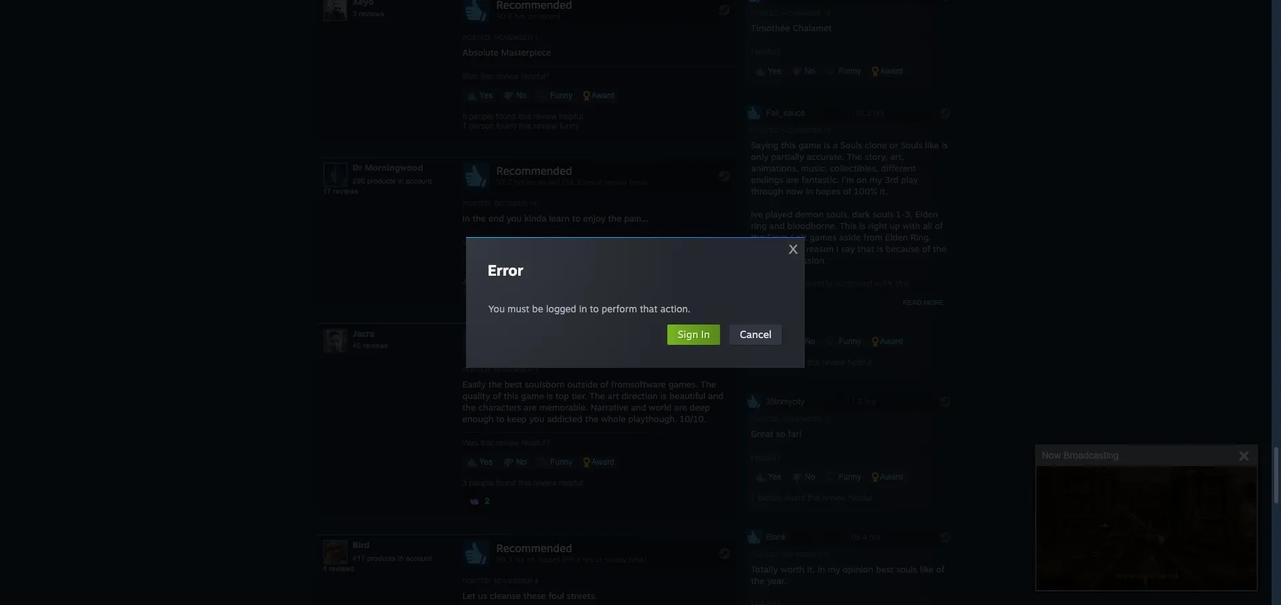 Task type: describe. For each thing, give the bounding box(es) containing it.
top
[[556, 390, 569, 401]]

funny link down please,
[[822, 334, 866, 349]]

totally
[[751, 564, 779, 575]]

souls inside ive played demon souls, dark souls 1-3, elden ring and bloodborne. this is right up with all of the from soft games aside from elden ring. and the only reason i say that is because of the linear progression.
[[873, 209, 894, 219]]

updates.
[[887, 289, 923, 300]]

please,
[[840, 312, 869, 323]]

playthough.
[[629, 413, 678, 424]]

1 horizontal spatial 3 people found this review helpful
[[751, 358, 872, 367]]

1 souls from the left
[[841, 139, 863, 150]]

surprised
[[835, 278, 873, 289]]

reviews inside jacra 45 reviews
[[363, 341, 388, 350]]

art
[[608, 390, 619, 401]]

funny link down addicted at the left of the page
[[533, 455, 577, 470]]

blank link
[[746, 529, 955, 548]]

enough
[[463, 413, 494, 424]]

worth
[[781, 564, 805, 575]]

end
[[489, 213, 504, 224]]

soulsborn
[[525, 379, 565, 390]]

jacra
[[353, 328, 375, 339]]

with inside ive played demon souls, dark souls 1-3, elden ring and bloodborne. this is right up with all of the from soft games aside from elden ring. and the only reason i say that is because of the linear progression.
[[903, 220, 921, 231]]

error
[[488, 261, 524, 279]]

people inside 4 people found this review helpful 1 person found this review funny
[[469, 278, 494, 287]]

their
[[928, 301, 947, 312]]

award for award link associated with the "funny" link over 1 person found this review helpful
[[879, 472, 904, 482]]

it. inside the totally worth it. in my opinion best souls like of the year.
[[808, 564, 816, 575]]

3,
[[906, 209, 913, 219]]

of inside saying this game is a souls clone or souls like is only partially accurate. the story, art, animations, music, collectibles, different endings are fantastic. i'm on my 3rd play through now in hopes of 100% it.
[[844, 186, 852, 196]]

read more
[[904, 299, 945, 306]]

quality
[[463, 390, 491, 401]]

keep inside easily the best soulsborn outside of fromsoftware games. the quality of this game is top tier. the art direction is beautiful and the characters are memorable. narrative and world are deep enough to keep you addicted the whole playthough. 10/10.
[[507, 413, 527, 424]]

17
[[323, 187, 331, 195]]

2 vertical spatial 3
[[463, 478, 467, 488]]

bird
[[353, 539, 370, 550]]

3 recommended link from the top
[[463, 540, 734, 569]]

or
[[890, 139, 899, 150]]

broadcasting
[[1064, 450, 1120, 461]]

this inside saying this game is a souls clone or souls like is only partially accurate. the story, art, animations, music, collectibles, different endings are fantastic. i'm on my 3rd play through now in hopes of 100% it.
[[781, 139, 796, 150]]

person for the
[[469, 287, 494, 297]]

cancel
[[740, 328, 772, 341]]

3 reviews
[[353, 9, 384, 17]]

dr morningwood link
[[353, 162, 423, 173]]

with inside i've been pleasantly surprised with the development teams support and updates. kudos to them, you can really tell they put their love into this project. please, keep up the great work!
[[876, 278, 893, 289]]

say
[[842, 243, 856, 254]]

are inside saying this game is a souls clone or souls like is only partially accurate. the story, art, animations, music, collectibles, different endings are fantastic. i'm on my 3rd play through now in hopes of 100% it.
[[786, 174, 799, 185]]

35tomycity link
[[746, 394, 955, 413]]

it. inside saying this game is a souls clone or souls like is only partially accurate. the story, art, animations, music, collectibles, different endings are fantastic. i'm on my 3rd play through now in hopes of 100% it.
[[880, 186, 888, 196]]

pain...
[[625, 213, 649, 224]]

these
[[524, 590, 546, 601]]

i've been pleasantly surprised with the development teams support and updates. kudos to them, you can really tell they put their love into this project. please, keep up the great work!
[[751, 278, 947, 335]]

helpful inside 5 people found this review helpful 1 person found this review funny
[[559, 112, 583, 121]]

deep
[[690, 402, 710, 413]]

fail_sauce
[[766, 108, 806, 118]]

up inside i've been pleasantly surprised with the development teams support and updates. kudos to them, you can really tell they put their love into this project. please, keep up the great work!
[[894, 312, 904, 323]]

funny for the "funny" link underneath please,
[[837, 337, 862, 346]]

this inside i've been pleasantly surprised with the development teams support and updates. kudos to them, you can really tell they put their love into this project. please, keep up the great work!
[[789, 312, 804, 323]]

my inside saying this game is a souls clone or souls like is only partially accurate. the story, art, animations, music, collectibles, different endings are fantastic. i'm on my 3rd play through now in hopes of 100% it.
[[870, 174, 883, 185]]

1-
[[897, 209, 906, 219]]

products inside the "dr morningwood 296 products in account 17 reviews"
[[367, 177, 396, 185]]

100%
[[854, 186, 878, 196]]

easily
[[463, 379, 486, 390]]

funny for the "funny" link above fail_sauce link
[[837, 66, 862, 76]]

great
[[751, 428, 774, 439]]

world
[[649, 402, 672, 413]]

45
[[353, 341, 361, 350]]

award for the "funny" link underneath please, award link
[[879, 337, 904, 346]]

collectibles,
[[831, 163, 879, 173]]

played
[[766, 209, 793, 219]]

outside
[[568, 379, 598, 390]]

417 products in account link
[[353, 554, 432, 562]]

the down ring
[[751, 232, 765, 243]]

read
[[904, 299, 922, 306]]

reviews inside the "dr morningwood 296 products in account 17 reviews"
[[333, 187, 359, 195]]

the left end
[[473, 213, 486, 224]]

opinion
[[843, 564, 874, 575]]

people up the 2 on the left bottom of page
[[469, 478, 494, 488]]

masterpiece
[[501, 47, 552, 57]]

been
[[768, 278, 788, 289]]

foul
[[549, 590, 565, 601]]

let us cleanse these foul streets.
[[463, 590, 598, 601]]

saying
[[751, 139, 779, 150]]

great
[[923, 312, 944, 323]]

bird 417 products in account 4 reviews
[[323, 539, 432, 573]]

game inside saying this game is a souls clone or souls like is only partially accurate. the story, art, animations, music, collectibles, different endings are fantastic. i'm on my 3rd play through now in hopes of 100% it.
[[799, 139, 822, 150]]

now
[[786, 186, 804, 196]]

music,
[[802, 163, 828, 173]]

0 horizontal spatial 3
[[353, 9, 357, 17]]

the up updates.
[[896, 278, 909, 289]]

from
[[864, 232, 883, 243]]

my inside the totally worth it. in my opinion best souls like of the year.
[[828, 564, 841, 575]]

work!
[[751, 324, 774, 335]]

1 person found this review helpful
[[751, 493, 873, 503]]

whole
[[601, 413, 626, 424]]

i
[[837, 243, 839, 254]]

helpful inside 4 people found this review helpful 1 person found this review funny
[[559, 278, 583, 287]]

is up world
[[661, 390, 667, 401]]

no up 4 people found this review helpful 1 person found this review funny
[[514, 257, 527, 266]]

read more link
[[904, 299, 945, 306]]

10/10.
[[680, 413, 707, 424]]

narrative
[[591, 402, 629, 413]]

different
[[882, 163, 917, 173]]

4 inside bird 417 products in account 4 reviews
[[323, 565, 327, 573]]

award for award link for the "funny" link over 5 people found this review helpful 1 person found this review funny
[[590, 91, 615, 100]]

funny for the "funny" link below addicted at the left of the page
[[548, 457, 573, 467]]

recommended link for fromsoftware
[[463, 329, 734, 358]]

far!
[[788, 428, 802, 439]]

must
[[508, 303, 530, 315]]

is down the 'from'
[[877, 243, 884, 254]]

1 for absolute masterpiece
[[463, 121, 467, 131]]

you inside i've been pleasantly surprised with the development teams support and updates. kudos to them, you can really tell they put their love into this project. please, keep up the great work!
[[817, 301, 832, 312]]

funny link up 5 people found this review helpful 1 person found this review funny
[[533, 88, 577, 103]]

to inside easily the best soulsborn outside of fromsoftware games. the quality of this game is top tier. the art direction is beautiful and the characters are memorable. narrative and world are deep enough to keep you addicted the whole playthough. 10/10.
[[496, 413, 505, 424]]

because
[[886, 243, 920, 254]]

partially
[[772, 151, 805, 162]]

kudos
[[751, 301, 777, 312]]

the inside the totally worth it. in my opinion best souls like of the year.
[[751, 575, 765, 586]]

of inside the totally worth it. in my opinion best souls like of the year.
[[937, 564, 945, 575]]

1 for in the end you kinda learn to enjoy the pain...
[[463, 287, 467, 297]]

award link for the "funny" link above fail_sauce link
[[868, 64, 908, 78]]

3rd
[[885, 174, 899, 185]]

this
[[840, 220, 857, 231]]

i've
[[751, 278, 765, 289]]

5
[[463, 112, 467, 121]]

0 horizontal spatial are
[[524, 402, 537, 413]]

yes for the "funny" link below addicted at the left of the page's no 'link'
[[478, 457, 493, 467]]

kinda
[[525, 213, 547, 224]]

no link for the "funny" link underneath please,
[[788, 334, 820, 349]]

project.
[[807, 312, 838, 323]]

let
[[463, 590, 476, 601]]

art,
[[891, 151, 905, 162]]

through
[[751, 186, 784, 196]]

4 inside 4 people found this review helpful 1 person found this review funny
[[463, 278, 467, 287]]

funny for the "funny" link over 4 people found this review helpful 1 person found this review funny
[[548, 257, 573, 266]]

enjoy
[[584, 213, 606, 224]]

to right learn at the top
[[573, 213, 581, 224]]

people inside 5 people found this review helpful 1 person found this review funny
[[469, 112, 494, 121]]

funny for the "funny" link over 5 people found this review helpful 1 person found this review funny
[[548, 91, 573, 100]]

you must be logged in to perform that action.
[[489, 303, 691, 315]]

35tomycity
[[766, 397, 805, 407]]

be
[[533, 303, 544, 315]]

jacra 45 reviews
[[353, 328, 388, 350]]

and inside ive played demon souls, dark souls 1-3, elden ring and bloodborne. this is right up with all of the from soft games aside from elden ring. and the only reason i say that is because of the linear progression.
[[770, 220, 785, 231]]

funny link up fail_sauce link
[[822, 64, 866, 78]]

the down quality
[[463, 402, 476, 413]]

yes link for no 'link' associated with the "funny" link above fail_sauce link
[[751, 64, 786, 78]]

more
[[924, 299, 945, 306]]

and down direction
[[631, 402, 647, 413]]

them,
[[790, 301, 814, 312]]

the inside saying this game is a souls clone or souls like is only partially accurate. the story, art, animations, music, collectibles, different endings are fantastic. i'm on my 3rd play through now in hopes of 100% it.
[[847, 151, 863, 162]]

0 horizontal spatial 3 people found this review helpful
[[463, 478, 583, 488]]

beautiful
[[670, 390, 706, 401]]

from
[[767, 232, 788, 243]]

dark
[[853, 209, 871, 219]]

direction
[[622, 390, 658, 401]]

hopes
[[816, 186, 841, 196]]

is left a
[[824, 139, 831, 150]]

the right easily
[[489, 379, 502, 390]]



Task type: vqa. For each thing, say whether or not it's contained in the screenshot.
'-55%' corresponding to $478.73
no



Task type: locate. For each thing, give the bounding box(es) containing it.
yes link down end
[[463, 254, 497, 269]]

1 vertical spatial it.
[[808, 564, 816, 575]]

0 vertical spatial recommended link
[[463, 163, 734, 192]]

and up tell
[[869, 289, 885, 300]]

products inside bird 417 products in account 4 reviews
[[367, 554, 396, 562]]

0 vertical spatial 4
[[463, 278, 467, 287]]

recommended link down 'you must be logged in to perform that action.'
[[463, 329, 734, 358]]

souls
[[873, 209, 894, 219], [897, 564, 918, 575]]

yes for no 'link' corresponding to the "funny" link underneath please,
[[766, 337, 782, 346]]

2 vertical spatial the
[[590, 390, 605, 401]]

no link for the "funny" link over 5 people found this review helpful 1 person found this review funny
[[499, 88, 531, 103]]

0 horizontal spatial my
[[828, 564, 841, 575]]

1 horizontal spatial elden
[[916, 209, 939, 219]]

person for masterpiece
[[469, 121, 494, 131]]

you
[[489, 303, 505, 315]]

0 vertical spatial in
[[463, 213, 470, 224]]

2 vertical spatial in
[[818, 564, 826, 575]]

1 horizontal spatial you
[[530, 413, 545, 424]]

1 vertical spatial with
[[876, 278, 893, 289]]

clone
[[865, 139, 888, 150]]

recommended for you
[[497, 164, 573, 177]]

1 vertical spatial recommended link
[[463, 329, 734, 358]]

award link for the "funny" link over 1 person found this review helpful
[[868, 470, 908, 485]]

person inside 5 people found this review helpful 1 person found this review funny
[[469, 121, 494, 131]]

development
[[751, 289, 805, 300]]

yes for no 'link' associated with the "funny" link over 1 person found this review helpful
[[766, 472, 782, 482]]

the left art
[[590, 390, 605, 401]]

1 funny from the top
[[560, 121, 580, 131]]

1 horizontal spatial it.
[[880, 186, 888, 196]]

1 vertical spatial in
[[702, 328, 710, 341]]

yes link for no 'link' corresponding to the "funny" link underneath please,
[[751, 334, 786, 349]]

2 horizontal spatial are
[[786, 174, 799, 185]]

1 vertical spatial account
[[406, 554, 432, 562]]

funny for the "funny" link over 1 person found this review helpful
[[837, 472, 862, 482]]

2 horizontal spatial you
[[817, 301, 832, 312]]

the up collectibles,
[[847, 151, 863, 162]]

1 vertical spatial 3 people found this review helpful
[[463, 478, 583, 488]]

3 people found this review helpful
[[751, 358, 872, 367], [463, 478, 583, 488]]

fromsoftware
[[612, 379, 666, 390]]

aside
[[840, 232, 861, 243]]

absolute
[[463, 47, 499, 57]]

in right logged
[[579, 303, 587, 315]]

0 horizontal spatial elden
[[886, 232, 909, 243]]

in
[[463, 213, 470, 224], [702, 328, 710, 341], [818, 564, 826, 575]]

1 horizontal spatial 3
[[463, 478, 467, 488]]

1 inside 4 people found this review helpful 1 person found this review funny
[[463, 287, 467, 297]]

the
[[473, 213, 486, 224], [609, 213, 622, 224], [751, 232, 765, 243], [770, 243, 784, 254], [934, 243, 947, 254], [896, 278, 909, 289], [907, 312, 920, 323], [489, 379, 502, 390], [463, 402, 476, 413], [585, 413, 599, 424], [751, 575, 765, 586]]

the right because
[[934, 243, 947, 254]]

elden
[[916, 209, 939, 219], [886, 232, 909, 243]]

1 horizontal spatial best
[[877, 564, 894, 575]]

0 horizontal spatial best
[[505, 379, 523, 390]]

souls right 'or'
[[901, 139, 923, 150]]

with down 3,
[[903, 220, 921, 231]]

funny for absolute masterpiece
[[560, 121, 580, 131]]

3 recommended from the top
[[497, 541, 573, 555]]

funny down learn at the top
[[548, 257, 573, 266]]

funny up 1 person found this review helpful
[[837, 472, 862, 482]]

0 vertical spatial recommended
[[497, 164, 573, 177]]

yes down work!
[[766, 337, 782, 346]]

award for the "funny" link over 4 people found this review helpful 1 person found this review funny's award link
[[590, 257, 615, 266]]

no link down the characters
[[499, 455, 531, 470]]

recommended link up enjoy on the left of the page
[[463, 163, 734, 192]]

only inside saying this game is a souls clone or souls like is only partially accurate. the story, art, animations, music, collectibles, different endings are fantastic. i'm on my 3rd play through now in hopes of 100% it.
[[751, 151, 769, 162]]

1 horizontal spatial my
[[870, 174, 883, 185]]

bloodborne.
[[788, 220, 838, 231]]

1 horizontal spatial 4
[[463, 278, 467, 287]]

the down narrative
[[585, 413, 599, 424]]

award for award link associated with the "funny" link above fail_sauce link
[[879, 66, 904, 76]]

yes for no 'link' associated with the "funny" link above fail_sauce link
[[766, 66, 782, 76]]

0 vertical spatial elden
[[916, 209, 939, 219]]

yes link down the love
[[751, 334, 786, 349]]

no down chalamet at the right top of page
[[803, 66, 816, 76]]

0 horizontal spatial in
[[463, 213, 470, 224]]

souls inside the totally worth it. in my opinion best souls like of the year.
[[897, 564, 918, 575]]

the down from
[[770, 243, 784, 254]]

recommended
[[497, 164, 573, 177], [497, 330, 573, 344], [497, 541, 573, 555]]

award link for the "funny" link below addicted at the left of the page
[[579, 455, 619, 470]]

yes link for the "funny" link over 5 people found this review helpful 1 person found this review funny's no 'link'
[[463, 88, 497, 103]]

0 vertical spatial that
[[858, 243, 875, 254]]

perform
[[602, 303, 637, 315]]

296
[[353, 177, 365, 185]]

yes down timothée
[[766, 66, 782, 76]]

in left end
[[463, 213, 470, 224]]

2 horizontal spatial 3
[[751, 358, 756, 367]]

no link down project.
[[788, 334, 820, 349]]

2 recommended from the top
[[497, 330, 573, 344]]

game up accurate.
[[799, 139, 822, 150]]

0 vertical spatial person
[[469, 121, 494, 131]]

1 horizontal spatial in
[[702, 328, 710, 341]]

1 horizontal spatial game
[[799, 139, 822, 150]]

like inside the totally worth it. in my opinion best souls like of the year.
[[920, 564, 934, 575]]

and up deep at right bottom
[[709, 390, 724, 401]]

progression.
[[777, 255, 827, 266]]

2 funny from the top
[[560, 287, 580, 297]]

can
[[834, 301, 849, 312]]

found
[[496, 112, 517, 121], [497, 121, 517, 131], [496, 278, 517, 287], [497, 287, 517, 297], [785, 358, 805, 367], [496, 478, 517, 488], [785, 493, 806, 503]]

1 vertical spatial products
[[367, 554, 396, 562]]

up inside ive played demon souls, dark souls 1-3, elden ring and bloodborne. this is right up with all of the from soft games aside from elden ring. and the only reason i say that is because of the linear progression.
[[890, 220, 901, 231]]

in down morningwood
[[398, 177, 404, 185]]

yes link up the 2 on the left bottom of page
[[463, 455, 497, 470]]

1 vertical spatial my
[[828, 564, 841, 575]]

absolute masterpiece
[[463, 47, 552, 57]]

1 vertical spatial 4
[[323, 565, 327, 573]]

1 vertical spatial 1
[[463, 287, 467, 297]]

my left opinion
[[828, 564, 841, 575]]

0 vertical spatial with
[[903, 220, 921, 231]]

2 account from the top
[[406, 554, 432, 562]]

reviews inside bird 417 products in account 4 reviews
[[329, 565, 355, 573]]

account right '417'
[[406, 554, 432, 562]]

2 souls from the left
[[901, 139, 923, 150]]

award link for the "funny" link underneath please,
[[868, 334, 908, 349]]

story,
[[865, 151, 888, 162]]

yes link for no 'link' corresponding to the "funny" link over 4 people found this review helpful 1 person found this review funny
[[463, 254, 497, 269]]

0 vertical spatial 1
[[463, 121, 467, 131]]

0 horizontal spatial game
[[521, 390, 544, 401]]

2 horizontal spatial in
[[818, 564, 826, 575]]

2
[[485, 496, 490, 507]]

0 vertical spatial game
[[799, 139, 822, 150]]

reviews
[[359, 9, 384, 17], [333, 187, 359, 195], [363, 341, 388, 350], [329, 565, 355, 573]]

recommended down be
[[497, 330, 573, 344]]

0 vertical spatial account
[[406, 177, 432, 185]]

0 vertical spatial funny
[[560, 121, 580, 131]]

1 vertical spatial the
[[701, 379, 717, 390]]

1 horizontal spatial keep
[[872, 312, 891, 323]]

45 reviews link
[[353, 341, 388, 350]]

chalamet
[[793, 22, 832, 33]]

are down beautiful at right
[[675, 402, 687, 413]]

0 vertical spatial the
[[847, 151, 863, 162]]

3 people found this review helpful up the 2 on the left bottom of page
[[463, 478, 583, 488]]

yes for no 'link' corresponding to the "funny" link over 4 people found this review helpful 1 person found this review funny
[[478, 257, 493, 266]]

learn
[[549, 213, 570, 224]]

yes link for the "funny" link below addicted at the left of the page's no 'link'
[[463, 455, 497, 470]]

1 vertical spatial elden
[[886, 232, 909, 243]]

game
[[799, 139, 822, 150], [521, 390, 544, 401]]

0 horizontal spatial souls
[[841, 139, 863, 150]]

1 vertical spatial best
[[877, 564, 894, 575]]

funny link up 1 person found this review helpful
[[822, 470, 866, 485]]

account
[[406, 177, 432, 185], [406, 554, 432, 562]]

really
[[851, 301, 874, 312]]

they
[[891, 301, 910, 312]]

only down saying
[[751, 151, 769, 162]]

to inside i've been pleasantly surprised with the development teams support and updates. kudos to them, you can really tell they put their love into this project. please, keep up the great work!
[[779, 301, 788, 312]]

2 vertical spatial 1
[[751, 493, 756, 503]]

is down dark
[[860, 220, 866, 231]]

year.
[[767, 575, 787, 586]]

products right '417'
[[367, 554, 396, 562]]

review
[[534, 112, 557, 121], [534, 121, 558, 131], [534, 278, 557, 287], [534, 287, 558, 297], [822, 358, 846, 367], [534, 478, 557, 488], [823, 493, 846, 503]]

a
[[833, 139, 838, 150]]

you inside easily the best soulsborn outside of fromsoftware games. the quality of this game is top tier. the art direction is beautiful and the characters are memorable. narrative and world are deep enough to keep you addicted the whole playthough. 10/10.
[[530, 413, 545, 424]]

recommended link up the streets.
[[463, 540, 734, 569]]

people down cancel
[[758, 358, 783, 367]]

the down totally
[[751, 575, 765, 586]]

0 horizontal spatial it.
[[808, 564, 816, 575]]

1 inside 5 people found this review helpful 1 person found this review funny
[[463, 121, 467, 131]]

1 vertical spatial you
[[817, 301, 832, 312]]

dr
[[353, 162, 363, 173]]

no down project.
[[803, 337, 816, 346]]

memorable.
[[540, 402, 588, 413]]

now broadcasting
[[1043, 450, 1120, 461]]

1 vertical spatial souls
[[897, 564, 918, 575]]

souls right opinion
[[897, 564, 918, 575]]

1 horizontal spatial that
[[858, 243, 875, 254]]

with up tell
[[876, 278, 893, 289]]

3 reviews link
[[353, 9, 384, 17]]

yes up the 2 on the left bottom of page
[[478, 457, 493, 467]]

and
[[770, 220, 785, 231], [869, 289, 885, 300], [709, 390, 724, 401], [631, 402, 647, 413]]

person up blank
[[758, 493, 783, 503]]

in right '417'
[[398, 554, 404, 562]]

account inside the "dr morningwood 296 products in account 17 reviews"
[[406, 177, 432, 185]]

award for award link related to the "funny" link below addicted at the left of the page
[[590, 457, 615, 467]]

elden up all
[[916, 209, 939, 219]]

1 vertical spatial 3
[[751, 358, 756, 367]]

that down the 'from'
[[858, 243, 875, 254]]

0 horizontal spatial keep
[[507, 413, 527, 424]]

to left perform
[[590, 303, 599, 315]]

account down morningwood
[[406, 177, 432, 185]]

1 vertical spatial person
[[469, 287, 494, 297]]

0 vertical spatial it.
[[880, 186, 888, 196]]

the down put
[[907, 312, 920, 323]]

in inside the totally worth it. in my opinion best souls like of the year.
[[818, 564, 826, 575]]

souls right a
[[841, 139, 863, 150]]

1 vertical spatial funny
[[560, 287, 580, 297]]

this
[[519, 112, 531, 121], [519, 121, 532, 131], [781, 139, 796, 150], [519, 278, 531, 287], [519, 287, 532, 297], [789, 312, 804, 323], [808, 358, 820, 367], [504, 390, 519, 401], [519, 478, 531, 488], [808, 493, 821, 503]]

that inside ive played demon souls, dark souls 1-3, elden ring and bloodborne. this is right up with all of the from soft games aside from elden ring. and the only reason i say that is because of the linear progression.
[[858, 243, 875, 254]]

no down the characters
[[514, 457, 527, 467]]

1 vertical spatial keep
[[507, 413, 527, 424]]

0 vertical spatial 3 people found this review helpful
[[751, 358, 872, 367]]

4 reviews link
[[323, 565, 355, 573]]

no link for the "funny" link over 4 people found this review helpful 1 person found this review funny
[[499, 254, 531, 269]]

bird link
[[353, 539, 370, 550]]

1 recommended from the top
[[497, 164, 573, 177]]

to
[[573, 213, 581, 224], [779, 301, 788, 312], [590, 303, 599, 315], [496, 413, 505, 424]]

in right sign
[[702, 328, 710, 341]]

2 vertical spatial person
[[758, 493, 783, 503]]

like inside saying this game is a souls clone or souls like is only partially accurate. the story, art, animations, music, collectibles, different endings are fantastic. i'm on my 3rd play through now in hopes of 100% it.
[[926, 139, 940, 150]]

logged
[[546, 303, 577, 315]]

yes down end
[[478, 257, 493, 266]]

is right 'or'
[[942, 139, 949, 150]]

best inside easily the best soulsborn outside of fromsoftware games. the quality of this game is top tier. the art direction is beautiful and the characters are memorable. narrative and world are deep enough to keep you addicted the whole playthough. 10/10.
[[505, 379, 523, 390]]

0 horizontal spatial you
[[507, 213, 522, 224]]

recommended up these
[[497, 541, 573, 555]]

0 vertical spatial 3
[[353, 9, 357, 17]]

1 account from the top
[[406, 177, 432, 185]]

2 horizontal spatial the
[[847, 151, 863, 162]]

to up into
[[779, 301, 788, 312]]

account inside bird 417 products in account 4 reviews
[[406, 554, 432, 562]]

2 vertical spatial recommended
[[497, 541, 573, 555]]

games.
[[669, 379, 699, 390]]

1 vertical spatial up
[[894, 312, 904, 323]]

and up from
[[770, 220, 785, 231]]

great so far!
[[751, 428, 802, 439]]

2 products from the top
[[367, 554, 396, 562]]

you
[[507, 213, 522, 224], [817, 301, 832, 312], [530, 413, 545, 424]]

1 horizontal spatial with
[[903, 220, 921, 231]]

that left action.
[[640, 303, 658, 315]]

keep
[[872, 312, 891, 323], [507, 413, 527, 424]]

yes for the "funny" link over 5 people found this review helpful 1 person found this review funny's no 'link'
[[478, 91, 493, 100]]

0 vertical spatial best
[[505, 379, 523, 390]]

award link for the "funny" link over 4 people found this review helpful 1 person found this review funny
[[579, 254, 619, 269]]

teams
[[808, 289, 833, 300]]

recommended link for to
[[463, 163, 734, 192]]

1 horizontal spatial souls
[[897, 564, 918, 575]]

no link for the "funny" link over 1 person found this review helpful
[[788, 470, 820, 485]]

the up beautiful at right
[[701, 379, 717, 390]]

best up the characters
[[505, 379, 523, 390]]

up down the they
[[894, 312, 904, 323]]

game down soulsborn
[[521, 390, 544, 401]]

yes link down timothée
[[751, 64, 786, 78]]

1 recommended link from the top
[[463, 163, 734, 192]]

right
[[869, 220, 888, 231]]

souls,
[[827, 209, 850, 219]]

tell
[[876, 301, 889, 312]]

is left top at the bottom
[[547, 390, 553, 401]]

0 vertical spatial products
[[367, 177, 396, 185]]

recommended for these
[[497, 541, 573, 555]]

0 horizontal spatial only
[[751, 151, 769, 162]]

no up 5 people found this review helpful 1 person found this review funny
[[514, 91, 527, 100]]

no up 1 person found this review helpful
[[803, 472, 816, 482]]

0 horizontal spatial the
[[590, 390, 605, 401]]

1
[[463, 121, 467, 131], [463, 287, 467, 297], [751, 493, 756, 503]]

no link up 1 person found this review helpful
[[788, 470, 820, 485]]

fail_sauce link
[[746, 105, 955, 124]]

no link for the "funny" link below addicted at the left of the page
[[499, 455, 531, 470]]

in inside bird 417 products in account 4 reviews
[[398, 554, 404, 562]]

funny inside 5 people found this review helpful 1 person found this review funny
[[560, 121, 580, 131]]

funny up fail_sauce link
[[837, 66, 862, 76]]

3 people found this review helpful down project.
[[751, 358, 872, 367]]

no link for the "funny" link above fail_sauce link
[[788, 64, 820, 78]]

0 horizontal spatial that
[[640, 303, 658, 315]]

you right end
[[507, 213, 522, 224]]

person up "you"
[[469, 287, 494, 297]]

to down the characters
[[496, 413, 505, 424]]

helpful
[[559, 112, 583, 121], [559, 278, 583, 287], [848, 358, 872, 367], [559, 478, 583, 488], [849, 493, 873, 503]]

3
[[353, 9, 357, 17], [751, 358, 756, 367], [463, 478, 467, 488]]

5 people found this review helpful 1 person found this review funny
[[463, 112, 583, 131]]

2 vertical spatial recommended link
[[463, 540, 734, 569]]

1 horizontal spatial souls
[[901, 139, 923, 150]]

no link down chalamet at the right top of page
[[788, 64, 820, 78]]

play
[[902, 174, 919, 185]]

1 vertical spatial only
[[787, 243, 804, 254]]

only down soft
[[787, 243, 804, 254]]

souls up right
[[873, 209, 894, 219]]

no link up 4 people found this review helpful 1 person found this review funny
[[499, 254, 531, 269]]

417
[[353, 554, 365, 562]]

no
[[803, 66, 816, 76], [514, 91, 527, 100], [514, 257, 527, 266], [803, 337, 816, 346], [514, 457, 527, 467], [803, 472, 816, 482]]

it.
[[880, 186, 888, 196], [808, 564, 816, 575]]

0 horizontal spatial souls
[[873, 209, 894, 219]]

are down soulsborn
[[524, 402, 537, 413]]

yes
[[766, 66, 782, 76], [478, 91, 493, 100], [478, 257, 493, 266], [766, 337, 782, 346], [478, 457, 493, 467], [766, 472, 782, 482]]

best right opinion
[[877, 564, 894, 575]]

in the end you kinda learn to enjoy the pain...
[[463, 213, 649, 224]]

in inside the "dr morningwood 296 products in account 17 reviews"
[[398, 177, 404, 185]]

and inside i've been pleasantly surprised with the development teams support and updates. kudos to them, you can really tell they put their love into this project. please, keep up the great work!
[[869, 289, 885, 300]]

action.
[[661, 303, 691, 315]]

this inside easily the best soulsborn outside of fromsoftware games. the quality of this game is top tier. the art direction is beautiful and the characters are memorable. narrative and world are deep enough to keep you addicted the whole playthough. 10/10.
[[504, 390, 519, 401]]

the right enjoy on the left of the page
[[609, 213, 622, 224]]

products down dr morningwood link
[[367, 177, 396, 185]]

296 products in account link
[[353, 177, 432, 185]]

0 vertical spatial keep
[[872, 312, 891, 323]]

are up now
[[786, 174, 799, 185]]

characters
[[479, 402, 522, 413]]

2 vertical spatial you
[[530, 413, 545, 424]]

fantastic.
[[802, 174, 840, 185]]

0 vertical spatial only
[[751, 151, 769, 162]]

0 vertical spatial souls
[[873, 209, 894, 219]]

1 products from the top
[[367, 177, 396, 185]]

1 vertical spatial that
[[640, 303, 658, 315]]

game inside easily the best soulsborn outside of fromsoftware games. the quality of this game is top tier. the art direction is beautiful and the characters are memorable. narrative and world are deep enough to keep you addicted the whole playthough. 10/10.
[[521, 390, 544, 401]]

award link
[[868, 64, 908, 78], [579, 88, 619, 103], [579, 254, 619, 269], [868, 334, 908, 349], [579, 455, 619, 470], [868, 470, 908, 485]]

yes link for no 'link' associated with the "funny" link over 1 person found this review helpful
[[751, 470, 786, 485]]

0 vertical spatial you
[[507, 213, 522, 224]]

you up project.
[[817, 301, 832, 312]]

my right on
[[870, 174, 883, 185]]

funny up 5 people found this review helpful 1 person found this review funny
[[548, 91, 573, 100]]

1 horizontal spatial the
[[701, 379, 717, 390]]

1 horizontal spatial are
[[675, 402, 687, 413]]

1 vertical spatial recommended
[[497, 330, 573, 344]]

1 horizontal spatial only
[[787, 243, 804, 254]]

yes link up the 5
[[463, 88, 497, 103]]

accurate.
[[807, 151, 845, 162]]

0 horizontal spatial 4
[[323, 565, 327, 573]]

totally worth it. in my opinion best souls like of the year.
[[751, 564, 945, 586]]

1 vertical spatial like
[[920, 564, 934, 575]]

only inside ive played demon souls, dark souls 1-3, elden ring and bloodborne. this is right up with all of the from soft games aside from elden ring. and the only reason i say that is because of the linear progression.
[[787, 243, 804, 254]]

0 vertical spatial like
[[926, 139, 940, 150]]

0 vertical spatial up
[[890, 220, 901, 231]]

sign
[[678, 328, 699, 341]]

keep inside i've been pleasantly surprised with the development teams support and updates. kudos to them, you can really tell they put their love into this project. please, keep up the great work!
[[872, 312, 891, 323]]

0 vertical spatial my
[[870, 174, 883, 185]]

best inside the totally worth it. in my opinion best souls like of the year.
[[877, 564, 894, 575]]

it. down 3rd in the right of the page
[[880, 186, 888, 196]]

funny inside 4 people found this review helpful 1 person found this review funny
[[560, 287, 580, 297]]

2 recommended link from the top
[[463, 329, 734, 358]]

funny down addicted at the left of the page
[[548, 457, 573, 467]]

1 vertical spatial game
[[521, 390, 544, 401]]

0 horizontal spatial with
[[876, 278, 893, 289]]

award link for the "funny" link over 5 people found this review helpful 1 person found this review funny
[[579, 88, 619, 103]]

recommended for soulsborn
[[497, 330, 573, 344]]

funny link up 4 people found this review helpful 1 person found this review funny
[[533, 254, 577, 269]]

4
[[463, 278, 467, 287], [323, 565, 327, 573]]

funny for in the end you kinda learn to enjoy the pain...
[[560, 287, 580, 297]]

people up "you"
[[469, 278, 494, 287]]

person inside 4 people found this review helpful 1 person found this review funny
[[469, 287, 494, 297]]

in inside saying this game is a souls clone or souls like is only partially accurate. the story, art, animations, music, collectibles, different endings are fantastic. i'm on my 3rd play through now in hopes of 100% it.
[[806, 186, 814, 196]]

up down 1-
[[890, 220, 901, 231]]



